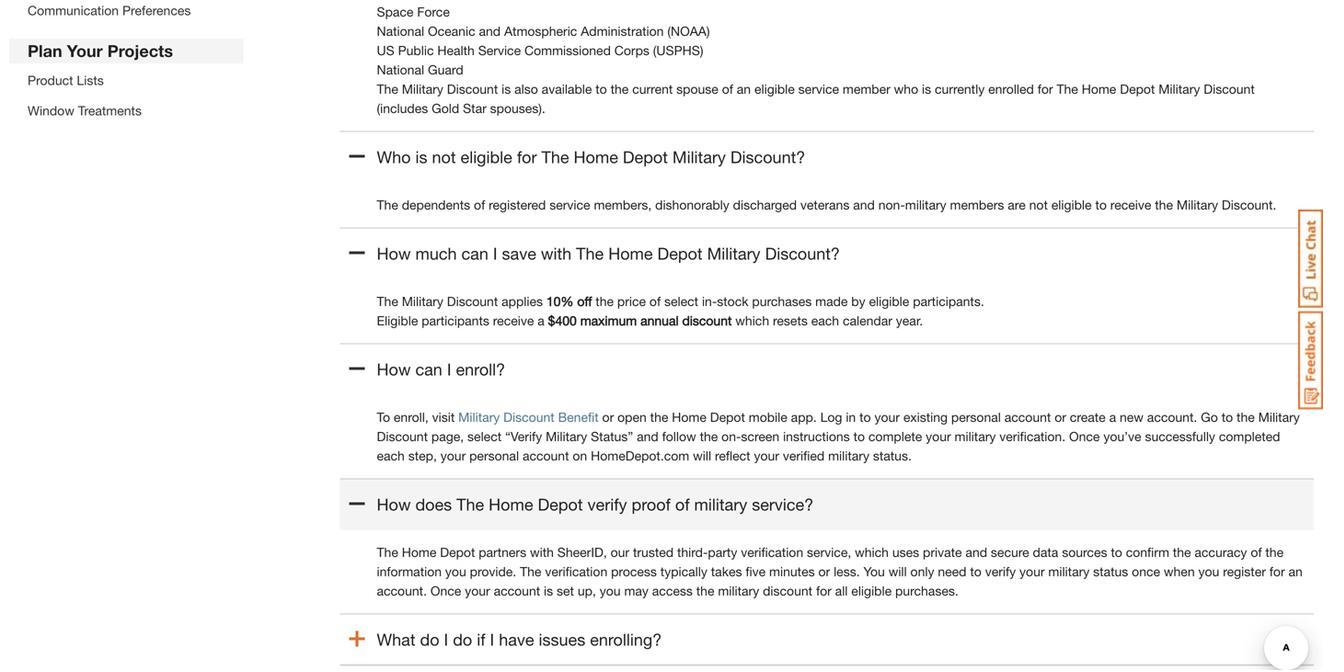 Task type: locate. For each thing, give the bounding box(es) containing it.
and inside the home depot partners with sheerid, our trusted third-party verification service,     which uses private and secure data sources to confirm the accuracy of the information you provide.     the verification process typically takes five minutes or less.     you will only need to verify your military status once when you register for an account.     once your account is set up, you may access the military discount for all eligible purchases.
[[966, 545, 987, 561]]

1 vertical spatial account.
[[377, 584, 427, 599]]

1 vertical spatial verify
[[985, 565, 1016, 580]]

military down sources
[[1049, 565, 1090, 580]]

account.
[[1147, 410, 1197, 425], [377, 584, 427, 599]]

eligible right are
[[1052, 197, 1092, 213]]

to inside space force national oceanic and atmospheric administration (noaa) us public health service commissioned corps (usphs) national guard the military discount is also available to the current spouse of an eligible service member who is currently enrolled for the home depot military discount (includes gold star spouses).
[[596, 82, 607, 97]]

your down data
[[1020, 565, 1045, 580]]

1 horizontal spatial receive
[[1111, 197, 1152, 213]]

1 vertical spatial discount?
[[765, 244, 840, 264]]

who
[[894, 82, 918, 97]]

1 horizontal spatial once
[[1069, 429, 1100, 445]]

which down the stock on the top of page
[[736, 313, 769, 329]]

0 horizontal spatial account.
[[377, 584, 427, 599]]

the up completed
[[1237, 410, 1255, 425]]

1 horizontal spatial each
[[811, 313, 839, 329]]

the left current
[[611, 82, 629, 97]]

0 vertical spatial how
[[377, 244, 411, 264]]

available
[[542, 82, 592, 97]]

military left verification.
[[955, 429, 996, 445]]

of right spouse at right top
[[722, 82, 733, 97]]

to down in
[[854, 429, 865, 445]]

party
[[708, 545, 737, 561]]

set
[[557, 584, 574, 599]]

1 horizontal spatial personal
[[951, 410, 1001, 425]]

1 vertical spatial once
[[431, 584, 461, 599]]

or down service,
[[819, 565, 830, 580]]

commissioned
[[525, 43, 611, 58]]

1 vertical spatial receive
[[493, 313, 534, 329]]

who is not eligible for the home depot military discount? button
[[340, 131, 1314, 183]]

with right save at the top left of the page
[[541, 244, 572, 264]]

accuracy
[[1195, 545, 1247, 561]]

0 horizontal spatial verify
[[588, 495, 627, 515]]

not right are
[[1029, 197, 1048, 213]]

for left all
[[816, 584, 832, 599]]

verified
[[783, 449, 825, 464]]

1 vertical spatial can
[[415, 360, 442, 380]]

not inside dropdown button
[[432, 147, 456, 167]]

log
[[820, 410, 842, 425]]

personal right existing
[[951, 410, 1001, 425]]

1 vertical spatial national
[[377, 62, 424, 77]]

are
[[1008, 197, 1026, 213]]

0 vertical spatial service
[[798, 82, 839, 97]]

once inside the "or open the home depot mobile app.  log in to your existing personal account or create a new account. go to the military discount page, select "verify military status" and follow the on-screen instructions to complete your military verification. once you've successfully completed each step, your personal account on homedepot.com will reflect your verified military status."
[[1069, 429, 1100, 445]]

1 horizontal spatial verification
[[741, 545, 803, 561]]

0 vertical spatial verify
[[588, 495, 627, 515]]

0 horizontal spatial discount
[[682, 313, 732, 329]]

an right register
[[1289, 565, 1303, 580]]

enroll?
[[456, 360, 505, 380]]

and inside the "or open the home depot mobile app.  log in to your existing personal account or create a new account. go to the military discount page, select "verify military status" and follow the on-screen instructions to complete your military verification. once you've successfully completed each step, your personal account on homedepot.com will reflect your verified military status."
[[637, 429, 659, 445]]

verify left "proof"
[[588, 495, 627, 515]]

1 vertical spatial an
[[1289, 565, 1303, 580]]

do left "if"
[[453, 630, 472, 650]]

instructions
[[783, 429, 850, 445]]

do
[[420, 630, 439, 650], [453, 630, 472, 650]]

account inside the home depot partners with sheerid, our trusted third-party verification service,     which uses private and secure data sources to confirm the accuracy of the information you provide.     the verification process typically takes five minutes or less.     you will only need to verify your military status once when you register for an account.     once your account is set up, you may access the military discount for all eligible purchases.
[[494, 584, 540, 599]]

discount?
[[731, 147, 805, 167], [765, 244, 840, 264]]

window
[[28, 103, 74, 118]]

in-
[[702, 294, 717, 309]]

your down screen
[[754, 449, 779, 464]]

0 horizontal spatial personal
[[469, 449, 519, 464]]

0 horizontal spatial which
[[736, 313, 769, 329]]

will down the uses
[[889, 565, 907, 580]]

1 horizontal spatial which
[[855, 545, 889, 561]]

can
[[462, 244, 489, 264], [415, 360, 442, 380]]

verify inside the home depot partners with sheerid, our trusted third-party verification service,     which uses private and secure data sources to confirm the accuracy of the information you provide.     the verification process typically takes five minutes or less.     you will only need to verify your military status once when you register for an account.     once your account is set up, you may access the military discount for all eligible purchases.
[[985, 565, 1016, 580]]

the inside the military discount applies 10% off the price of select in-stock purchases made by eligible participants. eligible participants receive a $400 maximum annual discount which resets each calendar year.
[[377, 294, 398, 309]]

in
[[846, 410, 856, 425]]

five
[[746, 565, 766, 580]]

home up members, at the top of the page
[[574, 147, 618, 167]]

to
[[596, 82, 607, 97], [1095, 197, 1107, 213], [860, 410, 871, 425], [1222, 410, 1233, 425], [854, 429, 865, 445], [1111, 545, 1123, 561], [970, 565, 982, 580]]

your down the provide.
[[465, 584, 490, 599]]

0 horizontal spatial can
[[415, 360, 442, 380]]

the inside dropdown button
[[457, 495, 484, 515]]

depot inside dropdown button
[[658, 244, 703, 264]]

1 horizontal spatial account.
[[1147, 410, 1197, 425]]

military inside dropdown button
[[694, 495, 747, 515]]

for up registered
[[517, 147, 537, 167]]

public
[[398, 43, 434, 58]]

0 horizontal spatial verification
[[545, 565, 608, 580]]

military inside dropdown button
[[673, 147, 726, 167]]

1 horizontal spatial not
[[1029, 197, 1048, 213]]

with
[[541, 244, 572, 264], [530, 545, 554, 561]]

verify down 'secure'
[[985, 565, 1016, 580]]

off
[[577, 294, 592, 309]]

1 horizontal spatial do
[[453, 630, 472, 650]]

1 vertical spatial personal
[[469, 449, 519, 464]]

0 vertical spatial account.
[[1147, 410, 1197, 425]]

how for how much can i save with the home depot military discount?
[[377, 244, 411, 264]]

a left new
[[1109, 410, 1116, 425]]

each left step,
[[377, 449, 405, 464]]

0 vertical spatial verification
[[741, 545, 803, 561]]

lists
[[77, 73, 104, 88]]

each
[[811, 313, 839, 329], [377, 449, 405, 464]]

i right "if"
[[490, 630, 494, 650]]

account. inside the home depot partners with sheerid, our trusted third-party verification service,     which uses private and secure data sources to confirm the accuracy of the information you provide.     the verification process typically takes five minutes or less.     you will only need to verify your military status once when you register for an account.     once your account is set up, you may access the military discount for all eligible purchases.
[[377, 584, 427, 599]]

national down 'space'
[[377, 24, 424, 39]]

(usphs)
[[653, 43, 703, 58]]

eligible down "you" at bottom right
[[851, 584, 892, 599]]

which inside the military discount applies 10% off the price of select in-stock purchases made by eligible participants. eligible participants receive a $400 maximum annual discount which resets each calendar year.
[[736, 313, 769, 329]]

your
[[875, 410, 900, 425], [926, 429, 951, 445], [441, 449, 466, 464], [754, 449, 779, 464], [1020, 565, 1045, 580], [465, 584, 490, 599]]

receive
[[1111, 197, 1152, 213], [493, 313, 534, 329]]

product lists
[[28, 73, 104, 88]]

how left much
[[377, 244, 411, 264]]

0 vertical spatial which
[[736, 313, 769, 329]]

or up status"
[[602, 410, 614, 425]]

communication
[[28, 3, 119, 18]]

home right enrolled at right
[[1082, 82, 1117, 97]]

the inside dropdown button
[[576, 244, 604, 264]]

discount inside the military discount applies 10% off the price of select in-stock purchases made by eligible participants. eligible participants receive a $400 maximum annual discount which resets each calendar year.
[[682, 313, 732, 329]]

each down made
[[811, 313, 839, 329]]

of inside the home depot partners with sheerid, our trusted third-party verification service,     which uses private and secure data sources to confirm the accuracy of the information you provide.     the verification process typically takes five minutes or less.     you will only need to verify your military status once when you register for an account.     once your account is set up, you may access the military discount for all eligible purchases.
[[1251, 545, 1262, 561]]

currently
[[935, 82, 985, 97]]

how
[[377, 244, 411, 264], [377, 360, 411, 380], [377, 495, 411, 515]]

account. up successfully
[[1147, 410, 1197, 425]]

1 horizontal spatial select
[[664, 294, 698, 309]]

how down the eligible
[[377, 360, 411, 380]]

account down the provide.
[[494, 584, 540, 599]]

0 horizontal spatial will
[[693, 449, 711, 464]]

account down "verify
[[523, 449, 569, 464]]

live chat image
[[1298, 210, 1323, 308]]

home
[[1082, 82, 1117, 97], [574, 147, 618, 167], [608, 244, 653, 264], [672, 410, 707, 425], [489, 495, 533, 515], [402, 545, 436, 561]]

1 horizontal spatial or
[[819, 565, 830, 580]]

home inside dropdown button
[[489, 495, 533, 515]]

2 how from the top
[[377, 360, 411, 380]]

the right enrolled at right
[[1057, 82, 1078, 97]]

0 vertical spatial discount
[[682, 313, 732, 329]]

discount? up discharged
[[731, 147, 805, 167]]

personal
[[951, 410, 1001, 425], [469, 449, 519, 464]]

discount? up purchases at top right
[[765, 244, 840, 264]]

1 vertical spatial which
[[855, 545, 889, 561]]

eligible
[[755, 82, 795, 97], [461, 147, 512, 167], [1052, 197, 1092, 213], [869, 294, 909, 309], [851, 584, 892, 599]]

of inside space force national oceanic and atmospheric administration (noaa) us public health service commissioned corps (usphs) national guard the military discount is also available to the current spouse of an eligible service member who is currently enrolled for the home depot military discount (includes gold star spouses).
[[722, 82, 733, 97]]

select left in-
[[664, 294, 698, 309]]

a left $400
[[538, 313, 545, 329]]

discount down in-
[[682, 313, 732, 329]]

save
[[502, 244, 536, 264]]

2 vertical spatial account
[[494, 584, 540, 599]]

0 vertical spatial can
[[462, 244, 489, 264]]

spouses).
[[490, 101, 546, 116]]

who is not eligible for the home depot military discount?
[[377, 147, 805, 167]]

1 national from the top
[[377, 24, 424, 39]]

0 vertical spatial once
[[1069, 429, 1100, 445]]

0 horizontal spatial each
[[377, 449, 405, 464]]

0 horizontal spatial receive
[[493, 313, 534, 329]]

service left member
[[798, 82, 839, 97]]

0 vertical spatial account
[[1005, 410, 1051, 425]]

gold
[[432, 101, 459, 116]]

i left enroll?
[[447, 360, 451, 380]]

partners
[[479, 545, 526, 561]]

0 horizontal spatial you
[[445, 565, 466, 580]]

home up price
[[608, 244, 653, 264]]

0 horizontal spatial service
[[550, 197, 590, 213]]

home up information
[[402, 545, 436, 561]]

0 horizontal spatial or
[[602, 410, 614, 425]]

eligible inside the military discount applies 10% off the price of select in-stock purchases made by eligible participants. eligible participants receive a $400 maximum annual discount which resets each calendar year.
[[869, 294, 909, 309]]

a inside the military discount applies 10% off the price of select in-stock purchases made by eligible participants. eligible participants receive a $400 maximum annual discount which resets each calendar year.
[[538, 313, 545, 329]]

2 horizontal spatial or
[[1055, 410, 1066, 425]]

for inside dropdown button
[[517, 147, 537, 167]]

is inside dropdown button
[[415, 147, 427, 167]]

the inside the military discount applies 10% off the price of select in-stock purchases made by eligible participants. eligible participants receive a $400 maximum annual discount which resets each calendar year.
[[596, 294, 614, 309]]

space
[[377, 4, 414, 19]]

eligible down the star
[[461, 147, 512, 167]]

verification up "five"
[[741, 545, 803, 561]]

account
[[1005, 410, 1051, 425], [523, 449, 569, 464], [494, 584, 540, 599]]

service
[[798, 82, 839, 97], [550, 197, 590, 213]]

depot inside dropdown button
[[538, 495, 583, 515]]

account up verification.
[[1005, 410, 1051, 425]]

of right "proof"
[[675, 495, 690, 515]]

how does the home depot verify proof of military service? button
[[340, 479, 1314, 531]]

a
[[538, 313, 545, 329], [1109, 410, 1116, 425]]

0 vertical spatial select
[[664, 294, 698, 309]]

1 horizontal spatial a
[[1109, 410, 1116, 425]]

1 vertical spatial will
[[889, 565, 907, 580]]

home up the partners
[[489, 495, 533, 515]]

0 vertical spatial not
[[432, 147, 456, 167]]

1 vertical spatial a
[[1109, 410, 1116, 425]]

1 horizontal spatial discount
[[763, 584, 813, 599]]

1 horizontal spatial can
[[462, 244, 489, 264]]

2 vertical spatial how
[[377, 495, 411, 515]]

with right the partners
[[530, 545, 554, 561]]

or open the home depot mobile app.  log in to your existing personal account or create a new account. go to the military discount page, select "verify military status" and follow the on-screen instructions to complete your military verification. once you've successfully completed each step, your personal account on homedepot.com will reflect your verified military status.
[[377, 410, 1300, 464]]

verification.
[[1000, 429, 1066, 445]]

an right spouse at right top
[[737, 82, 751, 97]]

discount down minutes at the right bottom
[[763, 584, 813, 599]]

an
[[737, 82, 751, 97], [1289, 565, 1303, 580]]

home inside the "or open the home depot mobile app.  log in to your existing personal account or create a new account. go to the military discount page, select "verify military status" and follow the on-screen instructions to complete your military verification. once you've successfully completed each step, your personal account on homedepot.com will reflect your verified military status."
[[672, 410, 707, 425]]

1 horizontal spatial will
[[889, 565, 907, 580]]

can inside dropdown button
[[462, 244, 489, 264]]

0 horizontal spatial an
[[737, 82, 751, 97]]

0 horizontal spatial once
[[431, 584, 461, 599]]

of up annual on the top
[[650, 294, 661, 309]]

1 vertical spatial select
[[468, 429, 502, 445]]

select down to enroll, visit military discount benefit
[[468, 429, 502, 445]]

your down existing
[[926, 429, 951, 445]]

feedback link image
[[1298, 311, 1323, 410]]

not up dependents
[[432, 147, 456, 167]]

eligible right spouse at right top
[[755, 82, 795, 97]]

can right much
[[462, 244, 489, 264]]

1 horizontal spatial verify
[[985, 565, 1016, 580]]

1 how from the top
[[377, 244, 411, 264]]

military up party
[[694, 495, 747, 515]]

how inside how much can i save with the home depot military discount? dropdown button
[[377, 244, 411, 264]]

the left on-
[[700, 429, 718, 445]]

0 horizontal spatial not
[[432, 147, 456, 167]]

enrolling?
[[590, 630, 662, 650]]

with inside the home depot partners with sheerid, our trusted third-party verification service,     which uses private and secure data sources to confirm the accuracy of the information you provide.     the verification process typically takes five minutes or less.     you will only need to verify your military status once when you register for an account.     once your account is set up, you may access the military discount for all eligible purchases.
[[530, 545, 554, 561]]

you've
[[1104, 429, 1142, 445]]

the
[[611, 82, 629, 97], [1155, 197, 1173, 213], [596, 294, 614, 309], [650, 410, 668, 425], [1237, 410, 1255, 425], [700, 429, 718, 445], [1173, 545, 1191, 561], [1266, 545, 1284, 561], [696, 584, 715, 599]]

do right what
[[420, 630, 439, 650]]

homedepot.com
[[591, 449, 689, 464]]

once down 'create'
[[1069, 429, 1100, 445]]

0 vertical spatial will
[[693, 449, 711, 464]]

verification down sheerid,
[[545, 565, 608, 580]]

0 vertical spatial a
[[538, 313, 545, 329]]

our
[[611, 545, 630, 561]]

how inside "how can i enroll?" dropdown button
[[377, 360, 411, 380]]

follow
[[662, 429, 696, 445]]

1 horizontal spatial an
[[1289, 565, 1303, 580]]

0 vertical spatial national
[[377, 24, 424, 39]]

discount
[[447, 82, 498, 97], [1204, 82, 1255, 97], [447, 294, 498, 309], [504, 410, 555, 425], [377, 429, 428, 445]]

administration
[[581, 24, 664, 39]]

to
[[377, 410, 390, 425]]

0 vertical spatial with
[[541, 244, 572, 264]]

1 vertical spatial how
[[377, 360, 411, 380]]

on
[[573, 449, 587, 464]]

0 vertical spatial each
[[811, 313, 839, 329]]

depot
[[1120, 82, 1155, 97], [623, 147, 668, 167], [658, 244, 703, 264], [710, 410, 745, 425], [538, 495, 583, 515], [440, 545, 475, 561]]

by
[[851, 294, 866, 309]]

access
[[652, 584, 693, 599]]

information
[[377, 565, 442, 580]]

the down takes
[[696, 584, 715, 599]]

0 horizontal spatial do
[[420, 630, 439, 650]]

to up 'status'
[[1111, 545, 1123, 561]]

i left save at the top left of the page
[[493, 244, 497, 264]]

0 vertical spatial an
[[737, 82, 751, 97]]

0 horizontal spatial a
[[538, 313, 545, 329]]

how left 'does'
[[377, 495, 411, 515]]

1 horizontal spatial service
[[798, 82, 839, 97]]

1 horizontal spatial you
[[600, 584, 621, 599]]

each inside the "or open the home depot mobile app.  log in to your existing personal account or create a new account. go to the military discount page, select "verify military status" and follow the on-screen instructions to complete your military verification. once you've successfully completed each step, your personal account on homedepot.com will reflect your verified military status."
[[377, 449, 405, 464]]

stock
[[717, 294, 749, 309]]

eligible inside the home depot partners with sheerid, our trusted third-party verification service,     which uses private and secure data sources to confirm the accuracy of the information you provide.     the verification process typically takes five minutes or less.     you will only need to verify your military status once when you register for an account.     once your account is set up, you may access the military discount for all eligible purchases.
[[851, 584, 892, 599]]

eligible up year.
[[869, 294, 909, 309]]

the up register
[[1266, 545, 1284, 561]]

and inside space force national oceanic and atmospheric administration (noaa) us public health service commissioned corps (usphs) national guard the military discount is also available to the current spouse of an eligible service member who is currently enrolled for the home depot military discount (includes gold star spouses).
[[479, 24, 501, 39]]

0 vertical spatial discount?
[[731, 147, 805, 167]]

military left members at the right of page
[[905, 197, 947, 213]]

when
[[1164, 565, 1195, 580]]

minutes
[[769, 565, 815, 580]]

members
[[950, 197, 1004, 213]]

discharged
[[733, 197, 797, 213]]

3 how from the top
[[377, 495, 411, 515]]

can up visit
[[415, 360, 442, 380]]

1 vertical spatial discount
[[763, 584, 813, 599]]

all
[[835, 584, 848, 599]]

what do i do if i have issues enrolling? button
[[340, 614, 1314, 666]]

and up "homedepot.com" on the bottom
[[637, 429, 659, 445]]

the up (includes
[[377, 82, 398, 97]]

the up off
[[576, 244, 604, 264]]

with inside dropdown button
[[541, 244, 572, 264]]

and up service
[[479, 24, 501, 39]]

0 horizontal spatial select
[[468, 429, 502, 445]]

you down the accuracy
[[1199, 565, 1220, 580]]

members,
[[594, 197, 652, 213]]

the up maximum
[[596, 294, 614, 309]]

registered
[[489, 197, 546, 213]]

will
[[693, 449, 711, 464], [889, 565, 907, 580]]

1 vertical spatial each
[[377, 449, 405, 464]]

how inside 'how does the home depot verify proof of military service?' dropdown button
[[377, 495, 411, 515]]

how for how does the home depot verify proof of military service?
[[377, 495, 411, 515]]

will inside the "or open the home depot mobile app.  log in to your existing personal account or create a new account. go to the military discount page, select "verify military status" and follow the on-screen instructions to complete your military verification. once you've successfully completed each step, your personal account on homedepot.com will reflect your verified military status."
[[693, 449, 711, 464]]

home inside dropdown button
[[608, 244, 653, 264]]

military
[[402, 82, 443, 97], [1159, 82, 1200, 97], [673, 147, 726, 167], [1177, 197, 1218, 213], [707, 244, 761, 264], [402, 294, 443, 309], [458, 410, 500, 425], [1259, 410, 1300, 425], [546, 429, 587, 445]]

the right 'does'
[[457, 495, 484, 515]]

account. down information
[[377, 584, 427, 599]]

service down the who is not eligible for the home depot military discount?
[[550, 197, 590, 213]]

successfully
[[1145, 429, 1216, 445]]

1 vertical spatial with
[[530, 545, 554, 561]]

home inside dropdown button
[[574, 147, 618, 167]]

the left discount.
[[1155, 197, 1173, 213]]



Task type: describe. For each thing, give the bounding box(es) containing it.
i inside "how can i enroll?" dropdown button
[[447, 360, 451, 380]]

each inside the military discount applies 10% off the price of select in-stock purchases made by eligible participants. eligible participants receive a $400 maximum annual discount which resets each calendar year.
[[811, 313, 839, 329]]

i left "if"
[[444, 630, 448, 650]]

calendar
[[843, 313, 893, 329]]

how for how can i enroll?
[[377, 360, 411, 380]]

select inside the "or open the home depot mobile app.  log in to your existing personal account or create a new account. go to the military discount page, select "verify military status" and follow the on-screen instructions to complete your military verification. once you've successfully completed each step, your personal account on homedepot.com will reflect your verified military status."
[[468, 429, 502, 445]]

2 do from the left
[[453, 630, 472, 650]]

1 vertical spatial service
[[550, 197, 590, 213]]

annual
[[641, 313, 679, 329]]

eligible inside space force national oceanic and atmospheric administration (noaa) us public health service commissioned corps (usphs) national guard the military discount is also available to the current spouse of an eligible service member who is currently enrolled for the home depot military discount (includes gold star spouses).
[[755, 82, 795, 97]]

the home depot partners with sheerid, our trusted third-party verification service,     which uses private and secure data sources to confirm the accuracy of the information you provide.     the verification process typically takes five minutes or less.     you will only need to verify your military status once when you register for an account.     once your account is set up, you may access the military discount for all eligible purchases.
[[377, 545, 1303, 599]]

the dependents of registered service members, dishonorably discharged veterans and non-military members are not eligible to receive the military discount.
[[377, 197, 1277, 213]]

discount inside the home depot partners with sheerid, our trusted third-party verification service,     which uses private and secure data sources to confirm the accuracy of the information you provide.     the verification process typically takes five minutes or less.     you will only need to verify your military status once when you register for an account.     once your account is set up, you may access the military discount for all eligible purchases.
[[763, 584, 813, 599]]

force
[[417, 4, 450, 19]]

is inside the home depot partners with sheerid, our trusted third-party verification service,     which uses private and secure data sources to confirm the accuracy of the information you provide.     the verification process typically takes five minutes or less.     you will only need to verify your military status once when you register for an account.     once your account is set up, you may access the military discount for all eligible purchases.
[[544, 584, 553, 599]]

typically
[[661, 565, 708, 580]]

account. inside the "or open the home depot mobile app.  log in to your existing personal account or create a new account. go to the military discount page, select "verify military status" and follow the on-screen instructions to complete your military verification. once you've successfully completed each step, your personal account on homedepot.com will reflect your verified military status."
[[1147, 410, 1197, 425]]

for inside space force national oceanic and atmospheric administration (noaa) us public health service commissioned corps (usphs) national guard the military discount is also available to the current spouse of an eligible service member who is currently enrolled for the home depot military discount (includes gold star spouses).
[[1038, 82, 1053, 97]]

status
[[1093, 565, 1128, 580]]

step,
[[408, 449, 437, 464]]

can inside dropdown button
[[415, 360, 442, 380]]

guard
[[428, 62, 463, 77]]

2 horizontal spatial you
[[1199, 565, 1220, 580]]

app.
[[791, 410, 817, 425]]

1 do from the left
[[420, 630, 439, 650]]

non-
[[879, 197, 905, 213]]

also
[[515, 82, 538, 97]]

oceanic
[[428, 24, 475, 39]]

on-
[[722, 429, 741, 445]]

complete
[[869, 429, 922, 445]]

reflect
[[715, 449, 751, 464]]

sources
[[1062, 545, 1107, 561]]

the down the partners
[[520, 565, 541, 580]]

the up information
[[377, 545, 398, 561]]

an inside the home depot partners with sheerid, our trusted third-party verification service,     which uses private and secure data sources to confirm the accuracy of the information you provide.     the verification process typically takes five minutes or less.     you will only need to verify your military status once when you register for an account.     once your account is set up, you may access the military discount for all eligible purchases.
[[1289, 565, 1303, 580]]

how much can i save with the home depot military discount? button
[[340, 228, 1314, 279]]

process
[[611, 565, 657, 580]]

service inside space force national oceanic and atmospheric administration (noaa) us public health service commissioned corps (usphs) national guard the military discount is also available to the current spouse of an eligible service member who is currently enrolled for the home depot military discount (includes gold star spouses).
[[798, 82, 839, 97]]

i inside how much can i save with the home depot military discount? dropdown button
[[493, 244, 497, 264]]

enrolled
[[988, 82, 1034, 97]]

and left non-
[[853, 197, 875, 213]]

applies
[[502, 294, 543, 309]]

1 vertical spatial account
[[523, 449, 569, 464]]

made
[[815, 294, 848, 309]]

the inside dropdown button
[[542, 147, 569, 167]]

may
[[624, 584, 649, 599]]

service?
[[752, 495, 814, 515]]

register
[[1223, 565, 1266, 580]]

(noaa)
[[667, 24, 710, 39]]

select inside the military discount applies 10% off the price of select in-stock purchases made by eligible participants. eligible participants receive a $400 maximum annual discount which resets each calendar year.
[[664, 294, 698, 309]]

discount.
[[1222, 197, 1277, 213]]

how can i enroll?
[[377, 360, 505, 380]]

to right "need"
[[970, 565, 982, 580]]

takes
[[711, 565, 742, 580]]

of inside the military discount applies 10% off the price of select in-stock purchases made by eligible participants. eligible participants receive a $400 maximum annual discount which resets each calendar year.
[[650, 294, 661, 309]]

your up complete
[[875, 410, 900, 425]]

dependents
[[402, 197, 470, 213]]

the inside space force national oceanic and atmospheric administration (noaa) us public health service commissioned corps (usphs) national guard the military discount is also available to the current spouse of an eligible service member who is currently enrolled for the home depot military discount (includes gold star spouses).
[[611, 82, 629, 97]]

military inside the military discount applies 10% off the price of select in-stock purchases made by eligible participants. eligible participants receive a $400 maximum annual discount which resets each calendar year.
[[402, 294, 443, 309]]

eligible inside who is not eligible for the home depot military discount? dropdown button
[[461, 147, 512, 167]]

verify inside dropdown button
[[588, 495, 627, 515]]

2 national from the top
[[377, 62, 424, 77]]

to enroll, visit military discount benefit
[[377, 410, 599, 425]]

military discount benefit link
[[458, 410, 599, 425]]

$400
[[548, 313, 577, 329]]

home inside space force national oceanic and atmospheric administration (noaa) us public health service commissioned corps (usphs) national guard the military discount is also available to the current spouse of an eligible service member who is currently enrolled for the home depot military discount (includes gold star spouses).
[[1082, 82, 1117, 97]]

purchases.
[[895, 584, 959, 599]]

once inside the home depot partners with sheerid, our trusted third-party verification service,     which uses private and secure data sources to confirm the accuracy of the information you provide.     the verification process typically takes five minutes or less.     you will only need to verify your military status once when you register for an account.     once your account is set up, you may access the military discount for all eligible purchases.
[[431, 584, 461, 599]]

what do i do if i have issues enrolling?
[[377, 630, 662, 650]]

of inside dropdown button
[[675, 495, 690, 515]]

us
[[377, 43, 394, 58]]

0 vertical spatial receive
[[1111, 197, 1152, 213]]

veterans
[[801, 197, 850, 213]]

discount? inside dropdown button
[[731, 147, 805, 167]]

depot inside the home depot partners with sheerid, our trusted third-party verification service,     which uses private and secure data sources to confirm the accuracy of the information you provide.     the verification process typically takes five minutes or less.     you will only need to verify your military status once when you register for an account.     once your account is set up, you may access the military discount for all eligible purchases.
[[440, 545, 475, 561]]

an inside space force national oceanic and atmospheric administration (noaa) us public health service commissioned corps (usphs) national guard the military discount is also available to the current spouse of an eligible service member who is currently enrolled for the home depot military discount (includes gold star spouses).
[[737, 82, 751, 97]]

the military discount applies 10% off the price of select in-stock purchases made by eligible participants. eligible participants receive a $400 maximum annual discount which resets each calendar year.
[[377, 294, 984, 329]]

private
[[923, 545, 962, 561]]

once
[[1132, 565, 1160, 580]]

need
[[938, 565, 967, 580]]

window treatments
[[28, 103, 142, 118]]

communication preferences link
[[28, 3, 191, 18]]

to right in
[[860, 410, 871, 425]]

to right are
[[1095, 197, 1107, 213]]

a inside the "or open the home depot mobile app.  log in to your existing personal account or create a new account. go to the military discount page, select "verify military status" and follow the on-screen instructions to complete your military verification. once you've successfully completed each step, your personal account on homedepot.com will reflect your verified military status."
[[1109, 410, 1116, 425]]

window treatments link
[[28, 103, 142, 118]]

home inside the home depot partners with sheerid, our trusted third-party verification service,     which uses private and secure data sources to confirm the accuracy of the information you provide.     the verification process typically takes five minutes or less.     you will only need to verify your military status once when you register for an account.     once your account is set up, you may access the military discount for all eligible purchases.
[[402, 545, 436, 561]]

status.
[[873, 449, 912, 464]]

or inside the home depot partners with sheerid, our trusted third-party verification service,     which uses private and secure data sources to confirm the accuracy of the information you provide.     the verification process typically takes five minutes or less.     you will only need to verify your military status once when you register for an account.     once your account is set up, you may access the military discount for all eligible purchases.
[[819, 565, 830, 580]]

the right open
[[650, 410, 668, 425]]

military down takes
[[718, 584, 759, 599]]

much
[[415, 244, 457, 264]]

discount inside the "or open the home depot mobile app.  log in to your existing personal account or create a new account. go to the military discount page, select "verify military status" and follow the on-screen instructions to complete your military verification. once you've successfully completed each step, your personal account on homedepot.com will reflect your verified military status."
[[377, 429, 428, 445]]

less.
[[834, 565, 860, 580]]

the up when
[[1173, 545, 1191, 561]]

which inside the home depot partners with sheerid, our trusted third-party verification service,     which uses private and secure data sources to confirm the accuracy of the information you provide.     the verification process typically takes five minutes or less.     you will only need to verify your military status once when you register for an account.     once your account is set up, you may access the military discount for all eligible purchases.
[[855, 545, 889, 561]]

status"
[[591, 429, 633, 445]]

1 vertical spatial verification
[[545, 565, 608, 580]]

screen
[[741, 429, 780, 445]]

participants
[[422, 313, 489, 329]]

your
[[67, 41, 103, 61]]

receive inside the military discount applies 10% off the price of select in-stock purchases made by eligible participants. eligible participants receive a $400 maximum annual discount which resets each calendar year.
[[493, 313, 534, 329]]

what
[[377, 630, 415, 650]]

depot inside space force national oceanic and atmospheric administration (noaa) us public health service commissioned corps (usphs) national guard the military discount is also available to the current spouse of an eligible service member who is currently enrolled for the home depot military discount (includes gold star spouses).
[[1120, 82, 1155, 97]]

the down who
[[377, 197, 398, 213]]

year.
[[896, 313, 923, 329]]

benefit
[[558, 410, 599, 425]]

existing
[[903, 410, 948, 425]]

provide.
[[470, 565, 516, 580]]

of left registered
[[474, 197, 485, 213]]

discount inside the military discount applies 10% off the price of select in-stock purchases made by eligible participants. eligible participants receive a $400 maximum annual discount which resets each calendar year.
[[447, 294, 498, 309]]

1 vertical spatial not
[[1029, 197, 1048, 213]]

10%
[[546, 294, 574, 309]]

create
[[1070, 410, 1106, 425]]

new
[[1120, 410, 1144, 425]]

have
[[499, 630, 534, 650]]

how much can i save with the home depot military discount?
[[377, 244, 840, 264]]

member
[[843, 82, 891, 97]]

depot inside the "or open the home depot mobile app.  log in to your existing personal account or create a new account. go to the military discount page, select "verify military status" and follow the on-screen instructions to complete your military verification. once you've successfully completed each step, your personal account on homedepot.com will reflect your verified military status."
[[710, 410, 745, 425]]

will inside the home depot partners with sheerid, our trusted third-party verification service,     which uses private and secure data sources to confirm the accuracy of the information you provide.     the verification process typically takes five minutes or less.     you will only need to verify your military status once when you register for an account.     once your account is set up, you may access the military discount for all eligible purchases.
[[889, 565, 907, 580]]

for right register
[[1270, 565, 1285, 580]]

treatments
[[78, 103, 142, 118]]

service,
[[807, 545, 851, 561]]

0 vertical spatial personal
[[951, 410, 1001, 425]]

depot inside dropdown button
[[623, 147, 668, 167]]

if
[[477, 630, 485, 650]]

how can i enroll? button
[[340, 344, 1314, 395]]

dishonorably
[[655, 197, 730, 213]]

completed
[[1219, 429, 1280, 445]]

maximum
[[580, 313, 637, 329]]

discount? inside dropdown button
[[765, 244, 840, 264]]

participants.
[[913, 294, 984, 309]]

proof
[[632, 495, 671, 515]]

plan your projects
[[28, 41, 173, 61]]

how does the home depot verify proof of military service?
[[377, 495, 814, 515]]

your down page, at the bottom left of page
[[441, 449, 466, 464]]

service
[[478, 43, 521, 58]]

military inside dropdown button
[[707, 244, 761, 264]]

spouse
[[677, 82, 719, 97]]

military down 'instructions'
[[828, 449, 870, 464]]

to right go
[[1222, 410, 1233, 425]]

price
[[617, 294, 646, 309]]

corps
[[614, 43, 650, 58]]

go
[[1201, 410, 1218, 425]]



Task type: vqa. For each thing, say whether or not it's contained in the screenshot.
'Window Well Cover Installation' link
no



